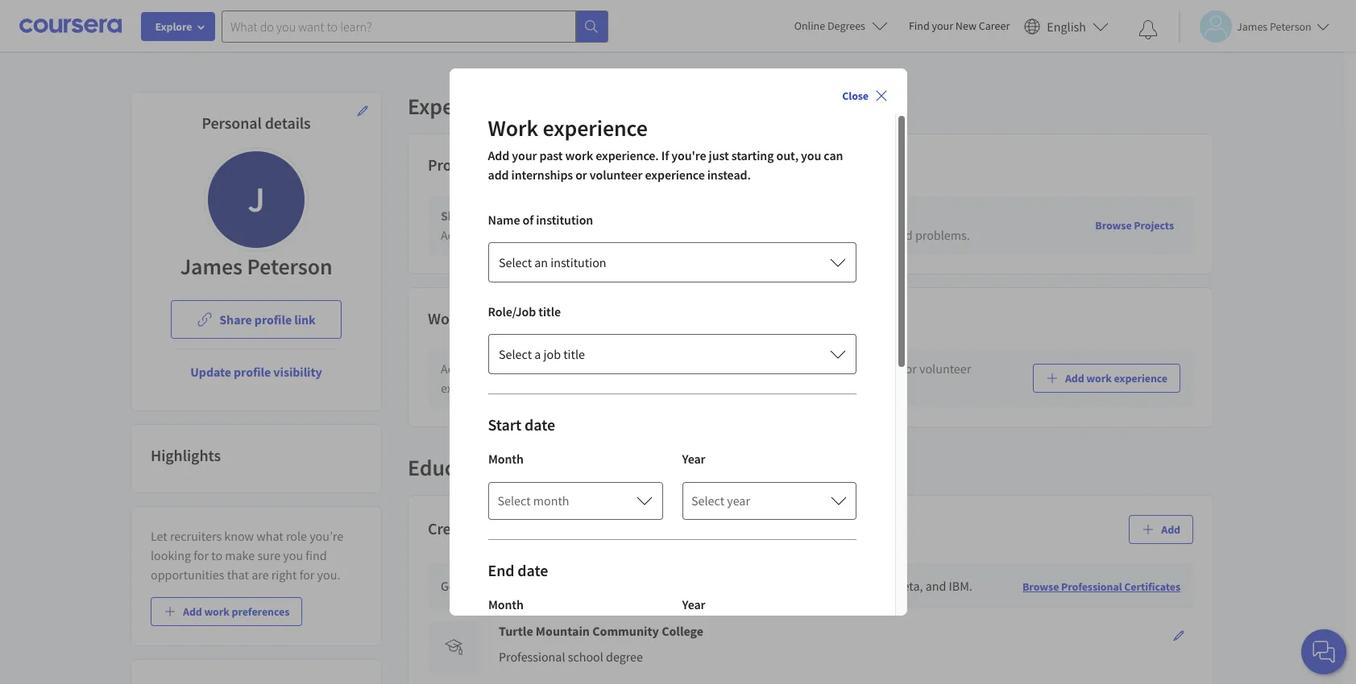 Task type: vqa. For each thing, say whether or not it's contained in the screenshot.
1st Month from the top of the Work Experience dialog
yes



Task type: describe. For each thing, give the bounding box(es) containing it.
of
[[523, 212, 534, 228]]

history
[[467, 308, 515, 329]]

volunteer inside add your past work experience here. if you're just starting out, you can add internships or volunteer experience instead.
[[919, 361, 971, 377]]

j
[[248, 177, 265, 222]]

select for select a job title
[[498, 346, 531, 363]]

institution for select an institution
[[550, 255, 606, 271]]

college
[[662, 623, 704, 640]]

your inside 'work experience add your past work experience. if you're just starting out, you can add internships or volunteer experience instead.'
[[512, 147, 537, 164]]

past inside add your past work experience here. if you're just starting out, you can add internships or volunteer experience instead.
[[492, 361, 515, 377]]

your for new
[[932, 19, 953, 33]]

james peterson
[[180, 252, 332, 281]]

training
[[603, 578, 645, 594]]

1 vertical spatial with
[[516, 578, 540, 594]]

you're inside add your past work experience here. if you're just starting out, you can add internships or volunteer experience instead.
[[648, 361, 682, 377]]

start date
[[488, 415, 555, 435]]

certificates
[[1124, 580, 1180, 594]]

visibility
[[273, 364, 322, 380]]

add for add
[[1161, 523, 1180, 537]]

your for skills
[[499, 208, 525, 224]]

let recruiters know what role you're looking for to make sure you find opportunities that are right for you.
[[151, 529, 343, 583]]

internships inside add your past work experience here. if you're just starting out, you can add internships or volunteer experience instead.
[[842, 361, 903, 377]]

or inside 'work experience add your past work experience. if you're just starting out, you can add internships or volunteer experience instead.'
[[575, 167, 587, 183]]

from
[[647, 578, 673, 594]]

real-
[[857, 227, 882, 243]]

recruiters inside let recruiters know what role you're looking for to make sure you find opportunities that are right for you.
[[170, 529, 222, 545]]

title inside button
[[563, 346, 585, 363]]

2 year from the top
[[682, 597, 705, 613]]

browse professional certificates link
[[1023, 580, 1180, 594]]

and inside the showcase your skills to recruiters with job-relevant projects add projects here to demonstrate your technical expertise and ability to solve real-world problems.
[[753, 227, 774, 243]]

add for add work experience
[[1065, 371, 1084, 386]]

find
[[306, 548, 327, 564]]

select year button
[[682, 482, 856, 521]]

solve
[[827, 227, 855, 243]]

show notifications image
[[1139, 20, 1158, 39]]

experience.
[[596, 147, 659, 164]]

leading
[[724, 578, 764, 594]]

end
[[488, 561, 514, 581]]

based
[[568, 578, 600, 594]]

out, inside 'work experience add your past work experience. if you're just starting out, you can add internships or volunteer experience instead.'
[[776, 147, 798, 164]]

starting inside add your past work experience here. if you're just starting out, you can add internships or volunteer experience instead.
[[706, 361, 748, 377]]

1 horizontal spatial and
[[926, 578, 946, 594]]

make
[[225, 548, 255, 564]]

expertise
[[701, 227, 751, 243]]

that
[[227, 567, 249, 583]]

work history
[[428, 308, 515, 329]]

Select a job title button
[[488, 334, 856, 375]]

sure
[[257, 548, 281, 564]]

showcase
[[441, 208, 497, 224]]

world
[[882, 227, 913, 243]]

2 month from the top
[[488, 597, 523, 613]]

your for past
[[465, 361, 489, 377]]

start
[[488, 415, 521, 435]]

role
[[286, 529, 307, 545]]

are
[[252, 567, 269, 583]]

if inside add your past work experience here. if you're just starting out, you can add internships or volunteer experience instead.
[[638, 361, 645, 377]]

add for add your past work experience here. if you're just starting out, you can add internships or volunteer experience instead.
[[441, 361, 462, 377]]

demonstrate
[[551, 227, 620, 243]]

share
[[219, 312, 252, 328]]

month
[[533, 493, 569, 509]]

you.
[[317, 567, 340, 583]]

update profile visibility button
[[178, 353, 335, 392]]

know
[[224, 529, 254, 545]]

english
[[1047, 18, 1086, 34]]

credentials
[[428, 519, 506, 539]]

j button
[[204, 147, 309, 252]]

google,
[[850, 578, 891, 594]]

career
[[979, 19, 1010, 33]]

relevant
[[681, 208, 728, 224]]

personal details
[[202, 113, 311, 133]]

details
[[265, 113, 311, 133]]

to left solve
[[813, 227, 824, 243]]

browse projects
[[1095, 218, 1174, 233]]

find
[[909, 19, 930, 33]]

select a job title
[[498, 346, 585, 363]]

companies
[[767, 578, 825, 594]]

your left technical
[[623, 227, 647, 243]]

showcase your skills to recruiters with job-relevant projects add projects here to demonstrate your technical expertise and ability to solve real-world problems.
[[441, 208, 970, 243]]

get job-ready with role-based training from industry-leading companies like google, meta, and ibm.
[[441, 578, 972, 594]]

add your past work experience here. if you're just starting out, you can add internships or volunteer experience instead.
[[441, 361, 971, 396]]

coursera image
[[19, 13, 122, 39]]

role-
[[542, 578, 568, 594]]

internships inside 'work experience add your past work experience. if you're just starting out, you can add internships or volunteer experience instead.'
[[511, 167, 573, 183]]

0 horizontal spatial job-
[[462, 578, 483, 594]]

close
[[842, 89, 868, 103]]

select for select month
[[498, 493, 531, 509]]

chat with us image
[[1311, 640, 1337, 666]]

institution for name of institution
[[536, 212, 593, 228]]

work experience dialog
[[449, 68, 907, 685]]

you're
[[671, 147, 706, 164]]

past inside 'work experience add your past work experience. if you're just starting out, you can add internships or volunteer experience instead.'
[[539, 147, 563, 164]]

select for select year
[[691, 493, 724, 509]]

opportunities
[[151, 567, 224, 583]]

experience
[[408, 92, 513, 121]]

community
[[592, 623, 659, 640]]

an
[[534, 255, 548, 271]]

work inside 'work experience add your past work experience. if you're just starting out, you can add internships or volunteer experience instead.'
[[565, 147, 593, 164]]

volunteer inside 'work experience add your past work experience. if you're just starting out, you can add internships or volunteer experience instead.'
[[590, 167, 643, 183]]

degree
[[606, 649, 643, 665]]

right
[[271, 567, 297, 583]]

experience inside button
[[1114, 371, 1168, 386]]

recruiters inside the showcase your skills to recruiters with job-relevant projects add projects here to demonstrate your technical expertise and ability to solve real-world problems.
[[573, 208, 628, 224]]

update
[[190, 364, 231, 380]]

turtle mountain community college
[[499, 623, 704, 640]]

peterson
[[247, 252, 332, 281]]

skills
[[528, 208, 557, 224]]

job- inside the showcase your skills to recruiters with job-relevant projects add projects here to demonstrate your technical expertise and ability to solve real-world problems.
[[659, 208, 681, 224]]

add work preferences
[[183, 605, 289, 620]]

work for experience
[[488, 114, 538, 143]]

here
[[511, 227, 535, 243]]

profile for update
[[234, 364, 271, 380]]

update profile visibility
[[190, 364, 322, 380]]



Task type: locate. For each thing, give the bounding box(es) containing it.
you're right here.
[[648, 361, 682, 377]]

instead. up relevant
[[707, 167, 751, 183]]

1 vertical spatial starting
[[706, 361, 748, 377]]

add inside the showcase your skills to recruiters with job-relevant projects add projects here to demonstrate your technical expertise and ability to solve real-world problems.
[[441, 227, 462, 243]]

1 vertical spatial you're
[[310, 529, 343, 545]]

1 horizontal spatial if
[[661, 147, 669, 164]]

0 horizontal spatial if
[[638, 361, 645, 377]]

you inside let recruiters know what role you're looking for to make sure you find opportunities that are right for you.
[[283, 548, 303, 564]]

you're inside let recruiters know what role you're looking for to make sure you find opportunities that are right for you.
[[310, 529, 343, 545]]

1 horizontal spatial with
[[631, 208, 656, 224]]

year down industry-
[[682, 597, 705, 613]]

1 vertical spatial profile
[[234, 364, 271, 380]]

0 vertical spatial projects
[[428, 155, 484, 175]]

share profile link button
[[171, 301, 341, 339]]

1 vertical spatial out,
[[750, 361, 772, 377]]

1 vertical spatial volunteer
[[919, 361, 971, 377]]

like
[[828, 578, 847, 594]]

ready
[[483, 578, 514, 594]]

professional left the certificates
[[1061, 580, 1122, 594]]

select month
[[498, 493, 569, 509]]

a
[[534, 346, 541, 363]]

problems.
[[915, 227, 970, 243]]

profile left link
[[254, 312, 292, 328]]

out,
[[776, 147, 798, 164], [750, 361, 772, 377]]

projects down showcase at the left top of the page
[[465, 227, 508, 243]]

1 horizontal spatial browse
[[1095, 218, 1132, 233]]

0 vertical spatial add
[[488, 167, 509, 183]]

1 vertical spatial projects
[[1134, 218, 1174, 233]]

0 vertical spatial internships
[[511, 167, 573, 183]]

you for highlights
[[283, 548, 303, 564]]

just
[[709, 147, 729, 164], [684, 361, 704, 377]]

0 vertical spatial projects
[[730, 208, 776, 224]]

projects
[[730, 208, 776, 224], [465, 227, 508, 243]]

with up technical
[[631, 208, 656, 224]]

1 vertical spatial and
[[926, 578, 946, 594]]

date right end
[[518, 561, 548, 581]]

industry-
[[676, 578, 724, 594]]

0 vertical spatial you're
[[648, 361, 682, 377]]

edit details for professional school degree  in majorname at turtle mountain community college. image
[[1172, 630, 1185, 643]]

for up the opportunities
[[194, 548, 209, 564]]

to right skills
[[559, 208, 571, 224]]

1 horizontal spatial add
[[819, 361, 840, 377]]

get
[[441, 578, 459, 594]]

1 horizontal spatial for
[[299, 567, 315, 583]]

0 vertical spatial for
[[194, 548, 209, 564]]

0 horizontal spatial for
[[194, 548, 209, 564]]

to down skills
[[537, 227, 549, 243]]

looking
[[151, 548, 191, 564]]

and left ability
[[753, 227, 774, 243]]

0 vertical spatial you
[[801, 147, 821, 164]]

1 horizontal spatial volunteer
[[919, 361, 971, 377]]

0 vertical spatial can
[[824, 147, 843, 164]]

select inside popup button
[[691, 493, 724, 509]]

0 horizontal spatial projects
[[428, 155, 484, 175]]

0 vertical spatial just
[[709, 147, 729, 164]]

projects up expertise
[[730, 208, 776, 224]]

1 vertical spatial or
[[905, 361, 917, 377]]

professional down turtle
[[499, 649, 565, 665]]

1 vertical spatial just
[[684, 361, 704, 377]]

or inside add your past work experience here. if you're just starting out, you can add internships or volunteer experience instead.
[[905, 361, 917, 377]]

link
[[294, 312, 316, 328]]

close button
[[835, 81, 894, 110]]

title right role/job
[[538, 304, 561, 320]]

work inside 'work experience add your past work experience. if you're just starting out, you can add internships or volunteer experience instead.'
[[488, 114, 538, 143]]

projects
[[428, 155, 484, 175], [1134, 218, 1174, 233]]

1 month from the top
[[488, 451, 523, 467]]

your inside add your past work experience here. if you're just starting out, you can add internships or volunteer experience instead.
[[465, 361, 489, 377]]

profile for share
[[254, 312, 292, 328]]

work inside add your past work experience here. if you're just starting out, you can add internships or volunteer experience instead.
[[517, 361, 544, 377]]

0 horizontal spatial past
[[492, 361, 515, 377]]

your up skills
[[512, 147, 537, 164]]

professional
[[1061, 580, 1122, 594], [499, 649, 565, 665]]

with inside the showcase your skills to recruiters with job-relevant projects add projects here to demonstrate your technical expertise and ability to solve real-world problems.
[[631, 208, 656, 224]]

add inside add button
[[1161, 523, 1180, 537]]

end date
[[488, 561, 548, 581]]

to inside let recruiters know what role you're looking for to make sure you find opportunities that are right for you.
[[211, 548, 222, 564]]

month down 'ready'
[[488, 597, 523, 613]]

1 vertical spatial institution
[[550, 255, 606, 271]]

0 horizontal spatial or
[[575, 167, 587, 183]]

professional school degree
[[499, 649, 643, 665]]

find your new career link
[[901, 16, 1018, 36]]

with
[[631, 208, 656, 224], [516, 578, 540, 594]]

0 horizontal spatial can
[[797, 361, 816, 377]]

select an institution
[[498, 255, 606, 271]]

add button
[[1129, 515, 1193, 544]]

add inside add work experience button
[[1065, 371, 1084, 386]]

0 vertical spatial professional
[[1061, 580, 1122, 594]]

can inside 'work experience add your past work experience. if you're just starting out, you can add internships or volunteer experience instead.'
[[824, 147, 843, 164]]

personal
[[202, 113, 262, 133]]

internships
[[511, 167, 573, 183], [842, 361, 903, 377]]

0 vertical spatial job-
[[659, 208, 681, 224]]

1 vertical spatial date
[[518, 561, 548, 581]]

with left role-
[[516, 578, 540, 594]]

add inside add work preferences "button"
[[183, 605, 202, 620]]

0 horizontal spatial you
[[283, 548, 303, 564]]

you're up find
[[310, 529, 343, 545]]

work
[[565, 147, 593, 164], [517, 361, 544, 377], [1086, 371, 1112, 386], [204, 605, 230, 620]]

add for add work preferences
[[183, 605, 202, 620]]

1 vertical spatial internships
[[842, 361, 903, 377]]

date for start date
[[525, 415, 555, 435]]

add inside 'work experience add your past work experience. if you're just starting out, you can add internships or volunteer experience instead.'
[[488, 147, 509, 164]]

1 vertical spatial year
[[682, 597, 705, 613]]

your right find
[[932, 19, 953, 33]]

1 vertical spatial job-
[[462, 578, 483, 594]]

2 vertical spatial you
[[283, 548, 303, 564]]

0 horizontal spatial you're
[[310, 529, 343, 545]]

1 vertical spatial past
[[492, 361, 515, 377]]

0 horizontal spatial projects
[[465, 227, 508, 243]]

browse professional certificates
[[1023, 580, 1180, 594]]

0 horizontal spatial instead.
[[502, 380, 545, 396]]

institution right of at the left of page
[[536, 212, 593, 228]]

browse for browse professional certificates
[[1023, 580, 1059, 594]]

select month button
[[488, 482, 662, 521]]

1 vertical spatial professional
[[499, 649, 565, 665]]

ibm.
[[949, 578, 972, 594]]

year up select year
[[682, 451, 705, 467]]

you
[[801, 147, 821, 164], [774, 361, 794, 377], [283, 548, 303, 564]]

0 vertical spatial title
[[538, 304, 561, 320]]

job- up technical
[[659, 208, 681, 224]]

1 horizontal spatial out,
[[776, 147, 798, 164]]

your down work history
[[465, 361, 489, 377]]

recruiters up demonstrate
[[573, 208, 628, 224]]

1 vertical spatial title
[[563, 346, 585, 363]]

1 vertical spatial for
[[299, 567, 315, 583]]

1 horizontal spatial internships
[[842, 361, 903, 377]]

if right here.
[[638, 361, 645, 377]]

browse projects button
[[1089, 211, 1180, 240]]

or
[[575, 167, 587, 183], [905, 361, 917, 377]]

0 vertical spatial browse
[[1095, 218, 1132, 233]]

name
[[488, 212, 520, 228]]

out, inside add your past work experience here. if you're just starting out, you can add internships or volunteer experience instead.
[[750, 361, 772, 377]]

recruiters up the "looking"
[[170, 529, 222, 545]]

edit personal details. image
[[356, 105, 369, 118]]

0 horizontal spatial browse
[[1023, 580, 1059, 594]]

new
[[956, 19, 977, 33]]

projects inside 'browse projects' button
[[1134, 218, 1174, 233]]

select year
[[691, 493, 750, 509]]

profile
[[254, 312, 292, 328], [234, 364, 271, 380]]

add work experience button
[[1033, 364, 1180, 393]]

education
[[408, 453, 505, 482]]

for
[[194, 548, 209, 564], [299, 567, 315, 583]]

1 vertical spatial instead.
[[502, 380, 545, 396]]

0 vertical spatial with
[[631, 208, 656, 224]]

None search field
[[222, 10, 608, 42]]

1 vertical spatial month
[[488, 597, 523, 613]]

highlights
[[151, 446, 221, 466]]

institution
[[536, 212, 593, 228], [550, 255, 606, 271]]

0 horizontal spatial recruiters
[[170, 529, 222, 545]]

date right start
[[525, 415, 555, 435]]

if inside 'work experience add your past work experience. if you're just starting out, you can add internships or volunteer experience instead.'
[[661, 147, 669, 164]]

role/job title
[[488, 304, 561, 320]]

0 vertical spatial starting
[[731, 147, 774, 164]]

school
[[568, 649, 603, 665]]

instead. inside add your past work experience here. if you're just starting out, you can add internships or volunteer experience instead.
[[502, 380, 545, 396]]

you inside add your past work experience here. if you're just starting out, you can add internships or volunteer experience instead.
[[774, 361, 794, 377]]

1 horizontal spatial title
[[563, 346, 585, 363]]

institution down demonstrate
[[550, 255, 606, 271]]

profile right update
[[234, 364, 271, 380]]

0 horizontal spatial volunteer
[[590, 167, 643, 183]]

select left a
[[498, 346, 531, 363]]

1 horizontal spatial recruiters
[[573, 208, 628, 224]]

to left 'make'
[[211, 548, 222, 564]]

0 vertical spatial profile
[[254, 312, 292, 328]]

institution inside button
[[550, 255, 606, 271]]

0 horizontal spatial work
[[428, 308, 464, 329]]

1 horizontal spatial professional
[[1061, 580, 1122, 594]]

add work preferences button
[[151, 598, 302, 627]]

add work experience
[[1065, 371, 1168, 386]]

work inside add work experience button
[[1086, 371, 1112, 386]]

1 horizontal spatial you
[[774, 361, 794, 377]]

your
[[932, 19, 953, 33], [512, 147, 537, 164], [499, 208, 525, 224], [623, 227, 647, 243], [465, 361, 489, 377]]

instead. down a
[[502, 380, 545, 396]]

1 horizontal spatial projects
[[730, 208, 776, 224]]

0 horizontal spatial and
[[753, 227, 774, 243]]

can inside add your past work experience here. if you're just starting out, you can add internships or volunteer experience instead.
[[797, 361, 816, 377]]

meta,
[[894, 578, 923, 594]]

past up skills
[[539, 147, 563, 164]]

0 horizontal spatial out,
[[750, 361, 772, 377]]

title
[[538, 304, 561, 320], [563, 346, 585, 363]]

0 vertical spatial work
[[488, 114, 538, 143]]

0 vertical spatial date
[[525, 415, 555, 435]]

let
[[151, 529, 167, 545]]

your up here
[[499, 208, 525, 224]]

0 vertical spatial year
[[682, 451, 705, 467]]

volunteer
[[590, 167, 643, 183], [919, 361, 971, 377]]

1 horizontal spatial just
[[709, 147, 729, 164]]

work inside add work preferences "button"
[[204, 605, 230, 620]]

you inside 'work experience add your past work experience. if you're just starting out, you can add internships or volunteer experience instead.'
[[801, 147, 821, 164]]

1 vertical spatial add
[[819, 361, 840, 377]]

0 vertical spatial month
[[488, 451, 523, 467]]

0 horizontal spatial with
[[516, 578, 540, 594]]

0 horizontal spatial just
[[684, 361, 704, 377]]

0 horizontal spatial title
[[538, 304, 561, 320]]

1 vertical spatial work
[[428, 308, 464, 329]]

instead. inside 'work experience add your past work experience. if you're just starting out, you can add internships or volunteer experience instead.'
[[707, 167, 751, 183]]

add inside add your past work experience here. if you're just starting out, you can add internships or volunteer experience instead.
[[441, 361, 462, 377]]

0 vertical spatial and
[[753, 227, 774, 243]]

past left a
[[492, 361, 515, 377]]

find your new career
[[909, 19, 1010, 33]]

1 horizontal spatial past
[[539, 147, 563, 164]]

browse inside 'browse projects' button
[[1095, 218, 1132, 233]]

add inside 'work experience add your past work experience. if you're just starting out, you can add internships or volunteer experience instead.'
[[488, 167, 509, 183]]

just inside add your past work experience here. if you're just starting out, you can add internships or volunteer experience instead.
[[684, 361, 704, 377]]

preferences
[[232, 605, 289, 620]]

0 vertical spatial institution
[[536, 212, 593, 228]]

job- right get
[[462, 578, 483, 594]]

and
[[753, 227, 774, 243], [926, 578, 946, 594]]

0 horizontal spatial add
[[488, 167, 509, 183]]

just right you're at the top
[[709, 147, 729, 164]]

share profile link
[[219, 312, 316, 328]]

select left an at the top left of page
[[498, 255, 531, 271]]

what
[[256, 529, 283, 545]]

here.
[[608, 361, 635, 377]]

Select an institution button
[[488, 243, 856, 283]]

past
[[539, 147, 563, 164], [492, 361, 515, 377]]

1 vertical spatial can
[[797, 361, 816, 377]]

mountain
[[536, 623, 590, 640]]

add
[[488, 147, 509, 164], [441, 227, 462, 243], [441, 361, 462, 377], [1065, 371, 1084, 386], [1161, 523, 1180, 537], [183, 605, 202, 620]]

for down find
[[299, 567, 315, 583]]

year
[[727, 493, 750, 509]]

date for end date
[[518, 561, 548, 581]]

2 horizontal spatial you
[[801, 147, 821, 164]]

browse for browse projects
[[1095, 218, 1132, 233]]

add
[[488, 167, 509, 183], [819, 361, 840, 377]]

title right job
[[563, 346, 585, 363]]

if left you're at the top
[[661, 147, 669, 164]]

1 horizontal spatial can
[[824, 147, 843, 164]]

turtle
[[499, 623, 533, 640]]

1 horizontal spatial or
[[905, 361, 917, 377]]

you for work history
[[774, 361, 794, 377]]

1 horizontal spatial instead.
[[707, 167, 751, 183]]

0 vertical spatial out,
[[776, 147, 798, 164]]

and left ibm. on the bottom
[[926, 578, 946, 594]]

select inside popup button
[[498, 493, 531, 509]]

just inside 'work experience add your past work experience. if you're just starting out, you can add internships or volunteer experience instead.'
[[709, 147, 729, 164]]

1 vertical spatial you
[[774, 361, 794, 377]]

0 vertical spatial recruiters
[[573, 208, 628, 224]]

date
[[525, 415, 555, 435], [518, 561, 548, 581]]

year
[[682, 451, 705, 467], [682, 597, 705, 613]]

1 year from the top
[[682, 451, 705, 467]]

month down start
[[488, 451, 523, 467]]

technical
[[650, 227, 699, 243]]

work experience add your past work experience. if you're just starting out, you can add internships or volunteer experience instead.
[[488, 114, 843, 183]]

starting inside 'work experience add your past work experience. if you're just starting out, you can add internships or volunteer experience instead.'
[[731, 147, 774, 164]]

1 horizontal spatial projects
[[1134, 218, 1174, 233]]

0 vertical spatial instead.
[[707, 167, 751, 183]]

select for select an institution
[[498, 255, 531, 271]]

ability
[[777, 227, 810, 243]]

0 vertical spatial volunteer
[[590, 167, 643, 183]]

add inside add your past work experience here. if you're just starting out, you can add internships or volunteer experience instead.
[[819, 361, 840, 377]]

james
[[180, 252, 243, 281]]

1 vertical spatial if
[[638, 361, 645, 377]]

you're
[[648, 361, 682, 377], [310, 529, 343, 545]]

0 vertical spatial if
[[661, 147, 669, 164]]

browse
[[1095, 218, 1132, 233], [1023, 580, 1059, 594]]

select left year in the bottom of the page
[[691, 493, 724, 509]]

1 vertical spatial projects
[[465, 227, 508, 243]]

select left "month"
[[498, 493, 531, 509]]

1 horizontal spatial job-
[[659, 208, 681, 224]]

work for history
[[428, 308, 464, 329]]

0 horizontal spatial professional
[[499, 649, 565, 665]]

0 vertical spatial or
[[575, 167, 587, 183]]

just right here.
[[684, 361, 704, 377]]



